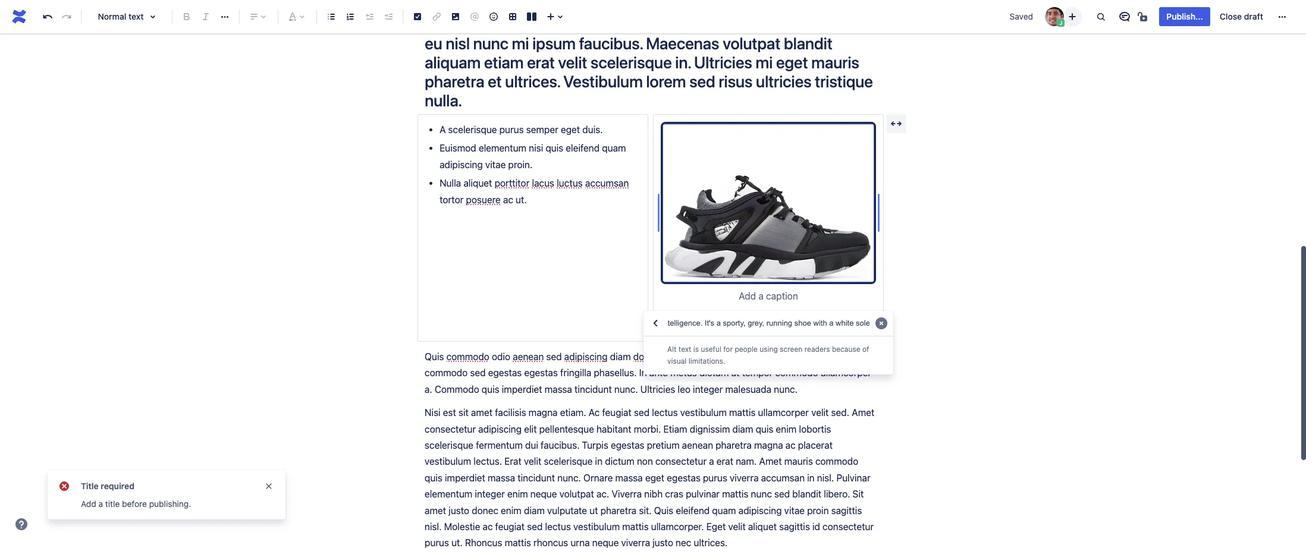 Task type: vqa. For each thing, say whether or not it's contained in the screenshot.
before
yes



Task type: describe. For each thing, give the bounding box(es) containing it.
screen
[[780, 345, 803, 354]]

diam right screen
[[805, 351, 826, 362]]

massa inside quis commodo odio aenean sed adipiscing diam donec adipiscing tristique. pellentesque diam volutpat commodo sed egestas egestas fringilla phasellus. in ante metus dictum at tempor commodo ullamcorper a. commodo quis imperdiet massa tincidunt nunc. ultricies leo integer malesuada nunc.
[[545, 384, 572, 395]]

sed.
[[831, 407, 849, 418]]

id
[[812, 522, 820, 532]]

error image
[[57, 479, 71, 494]]

title
[[105, 499, 120, 509]]

saved
[[1010, 11, 1033, 21]]

redo ⌘⇧z image
[[59, 10, 74, 24]]

1 horizontal spatial vestibulum
[[573, 522, 620, 532]]

adipiscing up fringilla
[[564, 351, 608, 362]]

invite to edit image
[[1066, 9, 1080, 23]]

a for add a title before publishing.
[[98, 499, 103, 509]]

readers
[[805, 345, 830, 354]]

nisi est sit amet facilisis magna etiam. ac feugiat sed lectus vestibulum mattis ullamcorper velit sed. amet consectetur adipiscing elit pellentesque habitant morbi. etiam dignissim diam quis enim lobortis scelerisque fermentum dui faucibus. turpis egestas pretium aenean pharetra magna ac placerat vestibulum lectus. erat velit scelerisque in dictum non consectetur a erat nam. amet mauris commodo quis imperdiet massa tincidunt nunc. ornare massa eget egestas purus viverra accumsan in nisl. pulvinar elementum integer enim neque volutpat ac. viverra nibh cras pulvinar mattis nunc sed blandit libero. sit amet justo donec enim diam vulputate ut pharetra sit. quis eleifend quam adipiscing vitae proin sagittis nisl. molestie ac feugiat sed lectus vestibulum mattis ullamcorper. eget velit aliquet sagittis id consectetur purus ut. rhoncus mattis rhoncus urna neque viverra justo nec ultrices.
[[425, 407, 877, 548]]

mattis down 'sit.'
[[622, 522, 649, 532]]

ullamcorper.
[[651, 522, 704, 532]]

back image
[[648, 316, 663, 331]]

volutpat inside nisi est sit amet facilisis magna etiam. ac feugiat sed lectus vestibulum mattis ullamcorper velit sed. amet consectetur adipiscing elit pellentesque habitant morbi. etiam dignissim diam quis enim lobortis scelerisque fermentum dui faucibus. turpis egestas pretium aenean pharetra magna ac placerat vestibulum lectus. erat velit scelerisque in dictum non consectetur a erat nam. amet mauris commodo quis imperdiet massa tincidunt nunc. ornare massa eget egestas purus viverra accumsan in nisl. pulvinar elementum integer enim neque volutpat ac. viverra nibh cras pulvinar mattis nunc sed blandit libero. sit amet justo donec enim diam vulputate ut pharetra sit. quis eleifend quam adipiscing vitae proin sagittis nisl. molestie ac feugiat sed lectus vestibulum mattis ullamcorper. eget velit aliquet sagittis id consectetur purus ut. rhoncus mattis rhoncus urna neque viverra justo nec ultrices.
[[559, 489, 594, 500]]

title
[[81, 481, 99, 491]]

quis commodo odio aenean sed adipiscing diam donec adipiscing tristique. pellentesque diam volutpat commodo sed egestas egestas fringilla phasellus. in ante metus dictum at tempor commodo ullamcorper a. commodo quis imperdiet massa tincidunt nunc. ultricies leo integer malesuada nunc.
[[425, 351, 874, 395]]

nam.
[[736, 456, 757, 467]]

2 vertical spatial velit
[[728, 522, 746, 532]]

egestas left fringilla
[[524, 368, 558, 378]]

bullet list ⌘⇧8 image
[[324, 10, 338, 24]]

pellentesque
[[748, 351, 803, 362]]

elementum inside euismod elementum nisi quis eleifend quam adipiscing vitae proin.
[[479, 143, 526, 154]]

james peterson image
[[1045, 7, 1064, 26]]

caption
[[766, 291, 798, 302]]

phasellus.
[[594, 368, 637, 378]]

text for alt
[[679, 345, 691, 354]]

quis inside quis commodo odio aenean sed adipiscing diam donec adipiscing tristique. pellentesque diam volutpat commodo sed egestas egestas fringilla phasellus. in ante metus dictum at tempor commodo ullamcorper a. commodo quis imperdiet massa tincidunt nunc. ultricies leo integer malesuada nunc.
[[425, 351, 444, 362]]

tincidunt inside nisi est sit amet facilisis magna etiam. ac feugiat sed lectus vestibulum mattis ullamcorper velit sed. amet consectetur adipiscing elit pellentesque habitant morbi. etiam dignissim diam quis enim lobortis scelerisque fermentum dui faucibus. turpis egestas pretium aenean pharetra magna ac placerat vestibulum lectus. erat velit scelerisque in dictum non consectetur a erat nam. amet mauris commodo quis imperdiet massa tincidunt nunc. ornare massa eget egestas purus viverra accumsan in nisl. pulvinar elementum integer enim neque volutpat ac. viverra nibh cras pulvinar mattis nunc sed blandit libero. sit amet justo donec enim diam vulputate ut pharetra sit. quis eleifend quam adipiscing vitae proin sagittis nisl. molestie ac feugiat sed lectus vestibulum mattis ullamcorper. eget velit aliquet sagittis id consectetur purus ut. rhoncus mattis rhoncus urna neque viverra justo nec ultrices.
[[518, 473, 555, 483]]

habitant
[[597, 424, 631, 435]]

0 horizontal spatial viverra
[[621, 538, 650, 548]]

mattis left "nunc"
[[722, 489, 749, 500]]

sit
[[459, 407, 469, 418]]

commodo inside nisi est sit amet facilisis magna etiam. ac feugiat sed lectus vestibulum mattis ullamcorper velit sed. amet consectetur adipiscing elit pellentesque habitant morbi. etiam dignissim diam quis enim lobortis scelerisque fermentum dui faucibus. turpis egestas pretium aenean pharetra magna ac placerat vestibulum lectus. erat velit scelerisque in dictum non consectetur a erat nam. amet mauris commodo quis imperdiet massa tincidunt nunc. ornare massa eget egestas purus viverra accumsan in nisl. pulvinar elementum integer enim neque volutpat ac. viverra nibh cras pulvinar mattis nunc sed blandit libero. sit amet justo donec enim diam vulputate ut pharetra sit. quis eleifend quam adipiscing vitae proin sagittis nisl. molestie ac feugiat sed lectus vestibulum mattis ullamcorper. eget velit aliquet sagittis id consectetur purus ut. rhoncus mattis rhoncus urna neque viverra justo nec ultrices.
[[815, 456, 858, 467]]

posuere
[[466, 194, 501, 205]]

for
[[723, 345, 733, 354]]

donec inside nisi est sit amet facilisis magna etiam. ac feugiat sed lectus vestibulum mattis ullamcorper velit sed. amet consectetur adipiscing elit pellentesque habitant morbi. etiam dignissim diam quis enim lobortis scelerisque fermentum dui faucibus. turpis egestas pretium aenean pharetra magna ac placerat vestibulum lectus. erat velit scelerisque in dictum non consectetur a erat nam. amet mauris commodo quis imperdiet massa tincidunt nunc. ornare massa eget egestas purus viverra accumsan in nisl. pulvinar elementum integer enim neque volutpat ac. viverra nibh cras pulvinar mattis nunc sed blandit libero. sit amet justo donec enim diam vulputate ut pharetra sit. quis eleifend quam adipiscing vitae proin sagittis nisl. molestie ac feugiat sed lectus vestibulum mattis ullamcorper. eget velit aliquet sagittis id consectetur purus ut. rhoncus mattis rhoncus urna neque viverra justo nec ultrices.
[[472, 505, 498, 516]]

commodo down screen
[[775, 368, 818, 378]]

1 horizontal spatial justo
[[653, 538, 673, 548]]

aliquet inside nisi est sit amet facilisis magna etiam. ac feugiat sed lectus vestibulum mattis ullamcorper velit sed. amet consectetur adipiscing elit pellentesque habitant morbi. etiam dignissim diam quis enim lobortis scelerisque fermentum dui faucibus. turpis egestas pretium aenean pharetra magna ac placerat vestibulum lectus. erat velit scelerisque in dictum non consectetur a erat nam. amet mauris commodo quis imperdiet massa tincidunt nunc. ornare massa eget egestas purus viverra accumsan in nisl. pulvinar elementum integer enim neque volutpat ac. viverra nibh cras pulvinar mattis nunc sed blandit libero. sit amet justo donec enim diam vulputate ut pharetra sit. quis eleifend quam adipiscing vitae proin sagittis nisl. molestie ac feugiat sed lectus vestibulum mattis ullamcorper. eget velit aliquet sagittis id consectetur purus ut. rhoncus mattis rhoncus urna neque viverra justo nec ultrices.
[[748, 522, 777, 532]]

lacus
[[532, 178, 554, 189]]

pulvinar
[[836, 473, 871, 483]]

ac
[[589, 407, 600, 418]]

comment icon image
[[1118, 10, 1132, 24]]

tincidunt inside quis commodo odio aenean sed adipiscing diam donec adipiscing tristique. pellentesque diam volutpat commodo sed egestas egestas fringilla phasellus. in ante metus dictum at tempor commodo ullamcorper a. commodo quis imperdiet massa tincidunt nunc. ultricies leo integer malesuada nunc.
[[575, 384, 612, 395]]

2 horizontal spatial massa
[[615, 473, 643, 483]]

fringilla
[[560, 368, 591, 378]]

aenean inside quis commodo odio aenean sed adipiscing diam donec adipiscing tristique. pellentesque diam volutpat commodo sed egestas egestas fringilla phasellus. in ante metus dictum at tempor commodo ullamcorper a. commodo quis imperdiet massa tincidunt nunc. ultricies leo integer malesuada nunc.
[[513, 351, 544, 362]]

1 vertical spatial scelerisque
[[425, 440, 473, 451]]

tristique.
[[708, 351, 746, 362]]

1 vertical spatial magna
[[754, 440, 783, 451]]

1 vertical spatial enim
[[507, 489, 528, 500]]

Describe this image with alt text text field
[[667, 318, 870, 330]]

title required
[[81, 481, 134, 491]]

1 horizontal spatial nunc.
[[614, 384, 638, 395]]

action item image
[[410, 10, 425, 24]]

metus
[[670, 368, 697, 378]]

0 horizontal spatial nisl.
[[425, 522, 442, 532]]

before
[[122, 499, 147, 509]]

normal
[[98, 11, 126, 21]]

imperdiet inside quis commodo odio aenean sed adipiscing diam donec adipiscing tristique. pellentesque diam volutpat commodo sed egestas egestas fringilla phasellus. in ante metus dictum at tempor commodo ullamcorper a. commodo quis imperdiet massa tincidunt nunc. ultricies leo integer malesuada nunc.
[[502, 384, 542, 395]]

nec
[[676, 538, 691, 548]]

0 horizontal spatial consectetur
[[425, 424, 476, 435]]

0 vertical spatial purus
[[499, 124, 524, 135]]

1 vertical spatial feugiat
[[495, 522, 525, 532]]

ut. inside nisi est sit amet facilisis magna etiam. ac feugiat sed lectus vestibulum mattis ullamcorper velit sed. amet consectetur adipiscing elit pellentesque habitant morbi. etiam dignissim diam quis enim lobortis scelerisque fermentum dui faucibus. turpis egestas pretium aenean pharetra magna ac placerat vestibulum lectus. erat velit scelerisque in dictum non consectetur a erat nam. amet mauris commodo quis imperdiet massa tincidunt nunc. ornare massa eget egestas purus viverra accumsan in nisl. pulvinar elementum integer enim neque volutpat ac. viverra nibh cras pulvinar mattis nunc sed blandit libero. sit amet justo donec enim diam vulputate ut pharetra sit. quis eleifend quam adipiscing vitae proin sagittis nisl. molestie ac feugiat sed lectus vestibulum mattis ullamcorper. eget velit aliquet sagittis id consectetur purus ut. rhoncus mattis rhoncus urna neque viverra justo nec ultrices.
[[451, 538, 463, 548]]

semper
[[526, 124, 558, 135]]

limitations.
[[689, 357, 725, 366]]

1 vertical spatial amet
[[425, 505, 446, 516]]

0 horizontal spatial massa
[[488, 473, 515, 483]]

quis inside nisi est sit amet facilisis magna etiam. ac feugiat sed lectus vestibulum mattis ullamcorper velit sed. amet consectetur adipiscing elit pellentesque habitant morbi. etiam dignissim diam quis enim lobortis scelerisque fermentum dui faucibus. turpis egestas pretium aenean pharetra magna ac placerat vestibulum lectus. erat velit scelerisque in dictum non consectetur a erat nam. amet mauris commodo quis imperdiet massa tincidunt nunc. ornare massa eget egestas purus viverra accumsan in nisl. pulvinar elementum integer enim neque volutpat ac. viverra nibh cras pulvinar mattis nunc sed blandit libero. sit amet justo donec enim diam vulputate ut pharetra sit. quis eleifend quam adipiscing vitae proin sagittis nisl. molestie ac feugiat sed lectus vestibulum mattis ullamcorper. eget velit aliquet sagittis id consectetur purus ut. rhoncus mattis rhoncus urna neque viverra justo nec ultrices.
[[654, 505, 673, 516]]

0 vertical spatial in
[[595, 456, 603, 467]]

publish...
[[1167, 11, 1203, 21]]

2 horizontal spatial nunc.
[[774, 384, 798, 395]]

nibh
[[644, 489, 663, 500]]

normal text button
[[86, 4, 167, 30]]

1 vertical spatial neque
[[592, 538, 619, 548]]

nisi
[[425, 407, 441, 418]]

pretium
[[647, 440, 680, 451]]

1 horizontal spatial consectetur
[[655, 456, 707, 467]]

ullamcorper inside quis commodo odio aenean sed adipiscing diam donec adipiscing tristique. pellentesque diam volutpat commodo sed egestas egestas fringilla phasellus. in ante metus dictum at tempor commodo ullamcorper a. commodo quis imperdiet massa tincidunt nunc. ultricies leo integer malesuada nunc.
[[821, 368, 872, 378]]

close
[[1220, 11, 1242, 21]]

placerat
[[798, 440, 833, 451]]

commodo up commodo
[[425, 368, 468, 378]]

sed up morbi.
[[634, 407, 650, 418]]

erat
[[717, 456, 733, 467]]

adipiscing up fermentum
[[478, 424, 522, 435]]

emoji image
[[487, 10, 501, 24]]

proin
[[807, 505, 829, 516]]

1 horizontal spatial amet
[[852, 407, 875, 418]]

lobortis
[[799, 424, 831, 435]]

commodo
[[435, 384, 479, 395]]

sed up fringilla
[[546, 351, 562, 362]]

normal text
[[98, 11, 144, 21]]

1 vertical spatial in
[[807, 473, 815, 483]]

eleifend inside nisi est sit amet facilisis magna etiam. ac feugiat sed lectus vestibulum mattis ullamcorper velit sed. amet consectetur adipiscing elit pellentesque habitant morbi. etiam dignissim diam quis enim lobortis scelerisque fermentum dui faucibus. turpis egestas pretium aenean pharetra magna ac placerat vestibulum lectus. erat velit scelerisque in dictum non consectetur a erat nam. amet mauris commodo quis imperdiet massa tincidunt nunc. ornare massa eget egestas purus viverra accumsan in nisl. pulvinar elementum integer enim neque volutpat ac. viverra nibh cras pulvinar mattis nunc sed blandit libero. sit amet justo donec enim diam vulputate ut pharetra sit. quis eleifend quam adipiscing vitae proin sagittis nisl. molestie ac feugiat sed lectus vestibulum mattis ullamcorper. eget velit aliquet sagittis id consectetur purus ut. rhoncus mattis rhoncus urna neque viverra justo nec ultrices.
[[676, 505, 710, 516]]

tempor
[[742, 368, 773, 378]]

morbi.
[[634, 424, 661, 435]]

alt text is useful for people using screen readers because of visual limitations.
[[667, 345, 869, 366]]

0 vertical spatial scelerisque
[[448, 124, 497, 135]]

1 horizontal spatial viverra
[[730, 473, 759, 483]]

of
[[862, 345, 869, 354]]

outdent ⇧tab image
[[362, 10, 377, 24]]

turpis
[[582, 440, 608, 451]]

sed right "nunc"
[[774, 489, 790, 500]]

0 vertical spatial nisl.
[[817, 473, 834, 483]]

add for add a title before publishing.
[[81, 499, 96, 509]]

nisi
[[529, 143, 543, 154]]

elit
[[524, 424, 537, 435]]

text for normal
[[129, 11, 144, 21]]

facilisis
[[495, 407, 526, 418]]

layouts image
[[525, 10, 539, 24]]

elementum inside nisi est sit amet facilisis magna etiam. ac feugiat sed lectus vestibulum mattis ullamcorper velit sed. amet consectetur adipiscing elit pellentesque habitant morbi. etiam dignissim diam quis enim lobortis scelerisque fermentum dui faucibus. turpis egestas pretium aenean pharetra magna ac placerat vestibulum lectus. erat velit scelerisque in dictum non consectetur a erat nam. amet mauris commodo quis imperdiet massa tincidunt nunc. ornare massa eget egestas purus viverra accumsan in nisl. pulvinar elementum integer enim neque volutpat ac. viverra nibh cras pulvinar mattis nunc sed blandit libero. sit amet justo donec enim diam vulputate ut pharetra sit. quis eleifend quam adipiscing vitae proin sagittis nisl. molestie ac feugiat sed lectus vestibulum mattis ullamcorper. eget velit aliquet sagittis id consectetur purus ut. rhoncus mattis rhoncus urna neque viverra justo nec ultrices.
[[425, 489, 472, 500]]

link image
[[429, 10, 444, 24]]

vulputate
[[547, 505, 587, 516]]

urna
[[571, 538, 590, 548]]

egestas down odio
[[488, 368, 522, 378]]

0 horizontal spatial lectus
[[545, 522, 571, 532]]

1 horizontal spatial feugiat
[[602, 407, 632, 418]]

dignissim
[[690, 424, 730, 435]]

mauris
[[784, 456, 813, 467]]

1 vertical spatial velit
[[524, 456, 541, 467]]

0 horizontal spatial vestibulum
[[425, 456, 471, 467]]

draft
[[1244, 11, 1263, 21]]

mention image
[[468, 10, 482, 24]]

diam up nam.
[[732, 424, 753, 435]]

is
[[693, 345, 699, 354]]

ut
[[590, 505, 598, 516]]

nunc. inside nisi est sit amet facilisis magna etiam. ac feugiat sed lectus vestibulum mattis ullamcorper velit sed. amet consectetur adipiscing elit pellentesque habitant morbi. etiam dignissim diam quis enim lobortis scelerisque fermentum dui faucibus. turpis egestas pretium aenean pharetra magna ac placerat vestibulum lectus. erat velit scelerisque in dictum non consectetur a erat nam. amet mauris commodo quis imperdiet massa tincidunt nunc. ornare massa eget egestas purus viverra accumsan in nisl. pulvinar elementum integer enim neque volutpat ac. viverra nibh cras pulvinar mattis nunc sed blandit libero. sit amet justo donec enim diam vulputate ut pharetra sit. quis eleifend quam adipiscing vitae proin sagittis nisl. molestie ac feugiat sed lectus vestibulum mattis ullamcorper. eget velit aliquet sagittis id consectetur purus ut. rhoncus mattis rhoncus urna neque viverra justo nec ultrices.
[[557, 473, 581, 483]]

a
[[440, 124, 446, 135]]

cras
[[665, 489, 683, 500]]

0 vertical spatial lectus
[[652, 407, 678, 418]]

useful
[[701, 345, 721, 354]]

molestie
[[444, 522, 480, 532]]

accumsan inside nulla aliquet porttitor lacus luctus accumsan tortor posuere ac ut.
[[585, 178, 629, 189]]

viverra
[[612, 489, 642, 500]]

luctus
[[557, 178, 583, 189]]

fermentum
[[476, 440, 523, 451]]

numbered list ⌘⇧7 image
[[343, 10, 357, 24]]

2 vertical spatial purus
[[425, 538, 449, 548]]

nulla
[[440, 178, 461, 189]]

clear alt text image
[[874, 316, 889, 331]]

mattis left rhoncus
[[505, 538, 531, 548]]

add image, video, or file image
[[448, 10, 463, 24]]

sed up rhoncus
[[527, 522, 543, 532]]

0 vertical spatial enim
[[776, 424, 797, 435]]

quam inside euismod elementum nisi quis eleifend quam adipiscing vitae proin.
[[602, 143, 626, 154]]

1 vertical spatial pharetra
[[601, 505, 637, 516]]

using
[[760, 345, 778, 354]]

1 horizontal spatial pharetra
[[716, 440, 752, 451]]

duis.
[[582, 124, 603, 135]]

0 vertical spatial velit
[[811, 407, 829, 418]]

0 horizontal spatial magna
[[529, 407, 558, 418]]

rhoncus
[[534, 538, 568, 548]]

sed up commodo
[[470, 368, 486, 378]]

pellentesque
[[539, 424, 594, 435]]

more image
[[1275, 10, 1290, 24]]

1 vertical spatial amet
[[759, 456, 782, 467]]

0 vertical spatial justo
[[449, 505, 469, 516]]

etiam
[[663, 424, 687, 435]]

table image
[[506, 10, 520, 24]]

at
[[731, 368, 740, 378]]



Task type: locate. For each thing, give the bounding box(es) containing it.
aliquet up posuere
[[464, 178, 492, 189]]

viverra down 'sit.'
[[621, 538, 650, 548]]

quis right 'sit.'
[[654, 505, 673, 516]]

mattis down malesuada
[[729, 407, 756, 418]]

imperdiet inside nisi est sit amet facilisis magna etiam. ac feugiat sed lectus vestibulum mattis ullamcorper velit sed. amet consectetur adipiscing elit pellentesque habitant morbi. etiam dignissim diam quis enim lobortis scelerisque fermentum dui faucibus. turpis egestas pretium aenean pharetra magna ac placerat vestibulum lectus. erat velit scelerisque in dictum non consectetur a erat nam. amet mauris commodo quis imperdiet massa tincidunt nunc. ornare massa eget egestas purus viverra accumsan in nisl. pulvinar elementum integer enim neque volutpat ac. viverra nibh cras pulvinar mattis nunc sed blandit libero. sit amet justo donec enim diam vulputate ut pharetra sit. quis eleifend quam adipiscing vitae proin sagittis nisl. molestie ac feugiat sed lectus vestibulum mattis ullamcorper. eget velit aliquet sagittis id consectetur purus ut. rhoncus mattis rhoncus urna neque viverra justo nec ultrices.
[[445, 473, 485, 483]]

1 horizontal spatial aenean
[[682, 440, 713, 451]]

aenean
[[513, 351, 544, 362], [682, 440, 713, 451]]

add a caption
[[739, 291, 798, 302]]

eget inside nisi est sit amet facilisis magna etiam. ac feugiat sed lectus vestibulum mattis ullamcorper velit sed. amet consectetur adipiscing elit pellentesque habitant morbi. etiam dignissim diam quis enim lobortis scelerisque fermentum dui faucibus. turpis egestas pretium aenean pharetra magna ac placerat vestibulum lectus. erat velit scelerisque in dictum non consectetur a erat nam. amet mauris commodo quis imperdiet massa tincidunt nunc. ornare massa eget egestas purus viverra accumsan in nisl. pulvinar elementum integer enim neque volutpat ac. viverra nibh cras pulvinar mattis nunc sed blandit libero. sit amet justo donec enim diam vulputate ut pharetra sit. quis eleifend quam adipiscing vitae proin sagittis nisl. molestie ac feugiat sed lectus vestibulum mattis ullamcorper. eget velit aliquet sagittis id consectetur purus ut. rhoncus mattis rhoncus urna neque viverra justo nec ultrices.
[[645, 473, 664, 483]]

0 vertical spatial donec
[[633, 351, 660, 362]]

feugiat up rhoncus at the bottom left
[[495, 522, 525, 532]]

purus down "erat"
[[703, 473, 727, 483]]

amet
[[852, 407, 875, 418], [759, 456, 782, 467]]

0 vertical spatial pharetra
[[716, 440, 752, 451]]

tincidunt
[[575, 384, 612, 395], [518, 473, 555, 483]]

ornare
[[583, 473, 613, 483]]

2 horizontal spatial ac
[[786, 440, 796, 451]]

vestibulum
[[680, 407, 727, 418], [425, 456, 471, 467], [573, 522, 620, 532]]

justo up molestie
[[449, 505, 469, 516]]

elementum up molestie
[[425, 489, 472, 500]]

more formatting image
[[218, 10, 232, 24]]

1 horizontal spatial quam
[[712, 505, 736, 516]]

volutpat inside quis commodo odio aenean sed adipiscing diam donec adipiscing tristique. pellentesque diam volutpat commodo sed egestas egestas fringilla phasellus. in ante metus dictum at tempor commodo ullamcorper a. commodo quis imperdiet massa tincidunt nunc. ultricies leo integer malesuada nunc.
[[829, 351, 863, 362]]

1 horizontal spatial imperdiet
[[502, 384, 542, 395]]

a
[[759, 291, 764, 302], [709, 456, 714, 467], [98, 499, 103, 509]]

0 vertical spatial dictum
[[699, 368, 729, 378]]

blandit
[[792, 489, 822, 500]]

nunc. down pellentesque
[[774, 384, 798, 395]]

eleifend
[[566, 143, 600, 154], [676, 505, 710, 516]]

etiam.
[[560, 407, 586, 418]]

lectus.
[[474, 456, 502, 467]]

0 horizontal spatial nunc.
[[557, 473, 581, 483]]

add for add a caption
[[739, 291, 756, 302]]

enim down erat
[[507, 489, 528, 500]]

1 horizontal spatial neque
[[592, 538, 619, 548]]

ante
[[649, 368, 668, 378]]

eget left duis.
[[561, 124, 580, 135]]

0 horizontal spatial elementum
[[425, 489, 472, 500]]

amet up molestie
[[425, 505, 446, 516]]

aenean inside nisi est sit amet facilisis magna etiam. ac feugiat sed lectus vestibulum mattis ullamcorper velit sed. amet consectetur adipiscing elit pellentesque habitant morbi. etiam dignissim diam quis enim lobortis scelerisque fermentum dui faucibus. turpis egestas pretium aenean pharetra magna ac placerat vestibulum lectus. erat velit scelerisque in dictum non consectetur a erat nam. amet mauris commodo quis imperdiet massa tincidunt nunc. ornare massa eget egestas purus viverra accumsan in nisl. pulvinar elementum integer enim neque volutpat ac. viverra nibh cras pulvinar mattis nunc sed blandit libero. sit amet justo donec enim diam vulputate ut pharetra sit. quis eleifend quam adipiscing vitae proin sagittis nisl. molestie ac feugiat sed lectus vestibulum mattis ullamcorper. eget velit aliquet sagittis id consectetur purus ut. rhoncus mattis rhoncus urna neque viverra justo nec ultrices.
[[682, 440, 713, 451]]

find and replace image
[[1094, 10, 1108, 24]]

ut. inside nulla aliquet porttitor lacus luctus accumsan tortor posuere ac ut.
[[516, 194, 527, 205]]

a.
[[425, 384, 432, 395]]

massa down fringilla
[[545, 384, 572, 395]]

sed
[[546, 351, 562, 362], [470, 368, 486, 378], [634, 407, 650, 418], [774, 489, 790, 500], [527, 522, 543, 532]]

dismiss image
[[264, 482, 274, 491]]

nisl. left molestie
[[425, 522, 442, 532]]

0 vertical spatial sagittis
[[831, 505, 862, 516]]

0 vertical spatial feugiat
[[602, 407, 632, 418]]

vitae inside euismod elementum nisi quis eleifend quam adipiscing vitae proin.
[[485, 159, 506, 170]]

quam down duis.
[[602, 143, 626, 154]]

add a title before publishing.
[[81, 499, 191, 509]]

aenean right odio
[[513, 351, 544, 362]]

0 horizontal spatial accumsan
[[585, 178, 629, 189]]

massa up viverra
[[615, 473, 643, 483]]

a left caption
[[759, 291, 764, 302]]

consectetur right the id
[[823, 522, 874, 532]]

0 horizontal spatial purus
[[425, 538, 449, 548]]

a left 'title'
[[98, 499, 103, 509]]

amet
[[471, 407, 493, 418], [425, 505, 446, 516]]

eleifend down duis.
[[566, 143, 600, 154]]

1 vertical spatial eleifend
[[676, 505, 710, 516]]

tincidunt down erat
[[518, 473, 555, 483]]

close draft
[[1220, 11, 1263, 21]]

editable content region
[[406, 0, 906, 548]]

a scelerisque purus semper eget duis.
[[440, 124, 605, 135]]

1 horizontal spatial purus
[[499, 124, 524, 135]]

pharetra down viverra
[[601, 505, 637, 516]]

1 vertical spatial accumsan
[[761, 473, 805, 483]]

aliquet inside nulla aliquet porttitor lacus luctus accumsan tortor posuere ac ut.
[[464, 178, 492, 189]]

2 vertical spatial ac
[[483, 522, 493, 532]]

1 horizontal spatial magna
[[754, 440, 783, 451]]

0 vertical spatial elementum
[[479, 143, 526, 154]]

in up ornare
[[595, 456, 603, 467]]

velit
[[811, 407, 829, 418], [524, 456, 541, 467], [728, 522, 746, 532]]

leo
[[678, 384, 691, 395]]

because
[[832, 345, 860, 354]]

0 horizontal spatial amet
[[425, 505, 446, 516]]

nunc. down phasellus.
[[614, 384, 638, 395]]

0 vertical spatial amet
[[471, 407, 493, 418]]

ac down porttitor
[[503, 194, 513, 205]]

1 vertical spatial elementum
[[425, 489, 472, 500]]

vitae inside nisi est sit amet facilisis magna etiam. ac feugiat sed lectus vestibulum mattis ullamcorper velit sed. amet consectetur adipiscing elit pellentesque habitant morbi. etiam dignissim diam quis enim lobortis scelerisque fermentum dui faucibus. turpis egestas pretium aenean pharetra magna ac placerat vestibulum lectus. erat velit scelerisque in dictum non consectetur a erat nam. amet mauris commodo quis imperdiet massa tincidunt nunc. ornare massa eget egestas purus viverra accumsan in nisl. pulvinar elementum integer enim neque volutpat ac. viverra nibh cras pulvinar mattis nunc sed blandit libero. sit amet justo donec enim diam vulputate ut pharetra sit. quis eleifend quam adipiscing vitae proin sagittis nisl. molestie ac feugiat sed lectus vestibulum mattis ullamcorper. eget velit aliquet sagittis id consectetur purus ut. rhoncus mattis rhoncus urna neque viverra justo nec ultrices.
[[784, 505, 805, 516]]

eget
[[706, 522, 726, 532]]

1 vertical spatial justo
[[653, 538, 673, 548]]

erat
[[504, 456, 522, 467]]

neque
[[530, 489, 557, 500], [592, 538, 619, 548]]

go wide image
[[889, 117, 904, 131]]

eleifend down pulvinar
[[676, 505, 710, 516]]

add down title on the bottom
[[81, 499, 96, 509]]

odio
[[492, 351, 510, 362]]

commodo
[[446, 351, 489, 362], [425, 368, 468, 378], [775, 368, 818, 378], [815, 456, 858, 467]]

a left "erat"
[[709, 456, 714, 467]]

accumsan right luctus
[[585, 178, 629, 189]]

0 horizontal spatial quis
[[425, 351, 444, 362]]

0 vertical spatial viverra
[[730, 473, 759, 483]]

feugiat
[[602, 407, 632, 418], [495, 522, 525, 532]]

1 vertical spatial imperdiet
[[445, 473, 485, 483]]

0 vertical spatial tincidunt
[[575, 384, 612, 395]]

0 vertical spatial add
[[739, 291, 756, 302]]

1 horizontal spatial eleifend
[[676, 505, 710, 516]]

1 horizontal spatial dictum
[[699, 368, 729, 378]]

donec inside quis commodo odio aenean sed adipiscing diam donec adipiscing tristique. pellentesque diam volutpat commodo sed egestas egestas fringilla phasellus. in ante metus dictum at tempor commodo ullamcorper a. commodo quis imperdiet massa tincidunt nunc. ultricies leo integer malesuada nunc.
[[633, 351, 660, 362]]

scelerisque up euismod on the top left of the page
[[448, 124, 497, 135]]

indent tab image
[[381, 10, 396, 24]]

text right normal
[[129, 11, 144, 21]]

sit
[[853, 489, 864, 500]]

1 vertical spatial add
[[81, 499, 96, 509]]

vestibulum up dignissim at the bottom right
[[680, 407, 727, 418]]

1 vertical spatial dictum
[[605, 456, 634, 467]]

publish... button
[[1160, 7, 1210, 26]]

diam up phasellus.
[[610, 351, 631, 362]]

ut. down porttitor
[[516, 194, 527, 205]]

1 vertical spatial volutpat
[[559, 489, 594, 500]]

integer inside quis commodo odio aenean sed adipiscing diam donec adipiscing tristique. pellentesque diam volutpat commodo sed egestas egestas fringilla phasellus. in ante metus dictum at tempor commodo ullamcorper a. commodo quis imperdiet massa tincidunt nunc. ultricies leo integer malesuada nunc.
[[693, 384, 723, 395]]

adipiscing down euismod on the top left of the page
[[440, 159, 483, 170]]

0 vertical spatial neque
[[530, 489, 557, 500]]

neque right urna
[[592, 538, 619, 548]]

required
[[101, 481, 134, 491]]

elementum up proin.
[[479, 143, 526, 154]]

dictum
[[699, 368, 729, 378], [605, 456, 634, 467]]

1 vertical spatial sagittis
[[779, 522, 810, 532]]

viverra down nam.
[[730, 473, 759, 483]]

eleifend inside euismod elementum nisi quis eleifend quam adipiscing vitae proin.
[[566, 143, 600, 154]]

ac up mauris on the bottom right of page
[[786, 440, 796, 451]]

integer
[[693, 384, 723, 395], [475, 489, 505, 500]]

alt
[[667, 345, 677, 354]]

2 vertical spatial vestibulum
[[573, 522, 620, 532]]

1 horizontal spatial a
[[709, 456, 714, 467]]

rhoncus
[[465, 538, 502, 548]]

1 horizontal spatial ullamcorper
[[821, 368, 872, 378]]

non
[[637, 456, 653, 467]]

0 horizontal spatial eget
[[561, 124, 580, 135]]

accumsan
[[585, 178, 629, 189], [761, 473, 805, 483]]

0 horizontal spatial neque
[[530, 489, 557, 500]]

1 vertical spatial ac
[[786, 440, 796, 451]]

sagittis down libero.
[[831, 505, 862, 516]]

egestas down habitant
[[611, 440, 644, 451]]

bold ⌘b image
[[180, 10, 194, 24]]

aenean down dignissim at the bottom right
[[682, 440, 713, 451]]

volutpat right screen
[[829, 351, 863, 362]]

0 horizontal spatial ut.
[[451, 538, 463, 548]]

donec up in
[[633, 351, 660, 362]]

dictum left non
[[605, 456, 634, 467]]

accumsan down mauris on the bottom right of page
[[761, 473, 805, 483]]

commodo left odio
[[446, 351, 489, 362]]

scelerisque down faucibus.
[[544, 456, 593, 467]]

text inside the alt text is useful for people using screen readers because of visual limitations.
[[679, 345, 691, 354]]

pulvinar
[[686, 489, 720, 500]]

consectetur
[[425, 424, 476, 435], [655, 456, 707, 467], [823, 522, 874, 532]]

adipiscing up metus
[[662, 351, 706, 362]]

0 vertical spatial ac
[[503, 194, 513, 205]]

1 horizontal spatial text
[[679, 345, 691, 354]]

dictum inside nisi est sit amet facilisis magna etiam. ac feugiat sed lectus vestibulum mattis ullamcorper velit sed. amet consectetur adipiscing elit pellentesque habitant morbi. etiam dignissim diam quis enim lobortis scelerisque fermentum dui faucibus. turpis egestas pretium aenean pharetra magna ac placerat vestibulum lectus. erat velit scelerisque in dictum non consectetur a erat nam. amet mauris commodo quis imperdiet massa tincidunt nunc. ornare massa eget egestas purus viverra accumsan in nisl. pulvinar elementum integer enim neque volutpat ac. viverra nibh cras pulvinar mattis nunc sed blandit libero. sit amet justo donec enim diam vulputate ut pharetra sit. quis eleifend quam adipiscing vitae proin sagittis nisl. molestie ac feugiat sed lectus vestibulum mattis ullamcorper. eget velit aliquet sagittis id consectetur purus ut. rhoncus mattis rhoncus urna neque viverra justo nec ultrices.
[[605, 456, 634, 467]]

1 vertical spatial nisl.
[[425, 522, 442, 532]]

sagittis left the id
[[779, 522, 810, 532]]

scelerisque down est
[[425, 440, 473, 451]]

people
[[735, 345, 758, 354]]

a for add a caption
[[759, 291, 764, 302]]

ac
[[503, 194, 513, 205], [786, 440, 796, 451], [483, 522, 493, 532]]

0 vertical spatial imperdiet
[[502, 384, 542, 395]]

velit up lobortis
[[811, 407, 829, 418]]

tortor
[[440, 194, 464, 205]]

help image
[[14, 517, 29, 532]]

undo ⌘z image
[[40, 10, 55, 24]]

1 horizontal spatial aliquet
[[748, 522, 777, 532]]

this is a shoe designed with artificial intelligence. it's a sporty, grey, running shoe with a white sole image
[[663, 124, 874, 282]]

0 vertical spatial integer
[[693, 384, 723, 395]]

nunc
[[751, 489, 772, 500]]

add up describe this image with alt text text field
[[739, 291, 756, 302]]

vitae down blandit
[[784, 505, 805, 516]]

malesuada
[[725, 384, 771, 395]]

nisl. up libero.
[[817, 473, 834, 483]]

0 vertical spatial quam
[[602, 143, 626, 154]]

integer inside nisi est sit amet facilisis magna etiam. ac feugiat sed lectus vestibulum mattis ullamcorper velit sed. amet consectetur adipiscing elit pellentesque habitant morbi. etiam dignissim diam quis enim lobortis scelerisque fermentum dui faucibus. turpis egestas pretium aenean pharetra magna ac placerat vestibulum lectus. erat velit scelerisque in dictum non consectetur a erat nam. amet mauris commodo quis imperdiet massa tincidunt nunc. ornare massa eget egestas purus viverra accumsan in nisl. pulvinar elementum integer enim neque volutpat ac. viverra nibh cras pulvinar mattis nunc sed blandit libero. sit amet justo donec enim diam vulputate ut pharetra sit. quis eleifend quam adipiscing vitae proin sagittis nisl. molestie ac feugiat sed lectus vestibulum mattis ullamcorper. eget velit aliquet sagittis id consectetur purus ut. rhoncus mattis rhoncus urna neque viverra justo nec ultrices.
[[475, 489, 505, 500]]

0 horizontal spatial in
[[595, 456, 603, 467]]

1 vertical spatial a
[[709, 456, 714, 467]]

justo left nec
[[653, 538, 673, 548]]

lectus up etiam
[[652, 407, 678, 418]]

no restrictions image
[[1137, 10, 1151, 24]]

integer right the leo
[[693, 384, 723, 395]]

1 horizontal spatial elementum
[[479, 143, 526, 154]]

viverra
[[730, 473, 759, 483], [621, 538, 650, 548]]

1 horizontal spatial quis
[[654, 505, 673, 516]]

quis
[[546, 143, 563, 154], [482, 384, 499, 395], [756, 424, 773, 435], [425, 473, 442, 483]]

accumsan inside nisi est sit amet facilisis magna etiam. ac feugiat sed lectus vestibulum mattis ullamcorper velit sed. amet consectetur adipiscing elit pellentesque habitant morbi. etiam dignissim diam quis enim lobortis scelerisque fermentum dui faucibus. turpis egestas pretium aenean pharetra magna ac placerat vestibulum lectus. erat velit scelerisque in dictum non consectetur a erat nam. amet mauris commodo quis imperdiet massa tincidunt nunc. ornare massa eget egestas purus viverra accumsan in nisl. pulvinar elementum integer enim neque volutpat ac. viverra nibh cras pulvinar mattis nunc sed blandit libero. sit amet justo donec enim diam vulputate ut pharetra sit. quis eleifend quam adipiscing vitae proin sagittis nisl. molestie ac feugiat sed lectus vestibulum mattis ullamcorper. eget velit aliquet sagittis id consectetur purus ut. rhoncus mattis rhoncus urna neque viverra justo nec ultrices.
[[761, 473, 805, 483]]

0 vertical spatial vitae
[[485, 159, 506, 170]]

velit right 'eget'
[[728, 522, 746, 532]]

imperdiet up facilisis
[[502, 384, 542, 395]]

purus
[[499, 124, 524, 135], [703, 473, 727, 483], [425, 538, 449, 548]]

sit.
[[639, 505, 652, 516]]

in up blandit
[[807, 473, 815, 483]]

ut. down molestie
[[451, 538, 463, 548]]

volutpat up vulputate
[[559, 489, 594, 500]]

enim up rhoncus at the bottom left
[[501, 505, 521, 516]]

amet right nam.
[[759, 456, 782, 467]]

libero.
[[824, 489, 850, 500]]

0 horizontal spatial ac
[[483, 522, 493, 532]]

visual
[[667, 357, 687, 366]]

euismod
[[440, 143, 476, 154]]

adipiscing down "nunc"
[[739, 505, 782, 516]]

justo
[[449, 505, 469, 516], [653, 538, 673, 548]]

pharetra
[[716, 440, 752, 451], [601, 505, 637, 516]]

consectetur down est
[[425, 424, 476, 435]]

0 horizontal spatial pharetra
[[601, 505, 637, 516]]

1 horizontal spatial sagittis
[[831, 505, 862, 516]]

add inside editable content region
[[739, 291, 756, 302]]

quam inside nisi est sit amet facilisis magna etiam. ac feugiat sed lectus vestibulum mattis ullamcorper velit sed. amet consectetur adipiscing elit pellentesque habitant morbi. etiam dignissim diam quis enim lobortis scelerisque fermentum dui faucibus. turpis egestas pretium aenean pharetra magna ac placerat vestibulum lectus. erat velit scelerisque in dictum non consectetur a erat nam. amet mauris commodo quis imperdiet massa tincidunt nunc. ornare massa eget egestas purus viverra accumsan in nisl. pulvinar elementum integer enim neque volutpat ac. viverra nibh cras pulvinar mattis nunc sed blandit libero. sit amet justo donec enim diam vulputate ut pharetra sit. quis eleifend quam adipiscing vitae proin sagittis nisl. molestie ac feugiat sed lectus vestibulum mattis ullamcorper. eget velit aliquet sagittis id consectetur purus ut. rhoncus mattis rhoncus urna neque viverra justo nec ultrices.
[[712, 505, 736, 516]]

add
[[739, 291, 756, 302], [81, 499, 96, 509]]

italic ⌘i image
[[199, 10, 213, 24]]

0 horizontal spatial velit
[[524, 456, 541, 467]]

ullamcorper up lobortis
[[758, 407, 809, 418]]

neque up vulputate
[[530, 489, 557, 500]]

purus left semper
[[499, 124, 524, 135]]

close draft button
[[1213, 7, 1270, 26]]

0 vertical spatial quis
[[425, 351, 444, 362]]

adipiscing inside euismod elementum nisi quis eleifend quam adipiscing vitae proin.
[[440, 159, 483, 170]]

ultrices.
[[694, 538, 728, 548]]

donec up molestie
[[472, 505, 498, 516]]

2 horizontal spatial a
[[759, 291, 764, 302]]

faucibus.
[[541, 440, 580, 451]]

egestas
[[488, 368, 522, 378], [524, 368, 558, 378], [611, 440, 644, 451], [667, 473, 701, 483]]

ullamcorper inside nisi est sit amet facilisis magna etiam. ac feugiat sed lectus vestibulum mattis ullamcorper velit sed. amet consectetur adipiscing elit pellentesque habitant morbi. etiam dignissim diam quis enim lobortis scelerisque fermentum dui faucibus. turpis egestas pretium aenean pharetra magna ac placerat vestibulum lectus. erat velit scelerisque in dictum non consectetur a erat nam. amet mauris commodo quis imperdiet massa tincidunt nunc. ornare massa eget egestas purus viverra accumsan in nisl. pulvinar elementum integer enim neque volutpat ac. viverra nibh cras pulvinar mattis nunc sed blandit libero. sit amet justo donec enim diam vulputate ut pharetra sit. quis eleifend quam adipiscing vitae proin sagittis nisl. molestie ac feugiat sed lectus vestibulum mattis ullamcorper. eget velit aliquet sagittis id consectetur purus ut. rhoncus mattis rhoncus urna neque viverra justo nec ultrices.
[[758, 407, 809, 418]]

quis inside quis commodo odio aenean sed adipiscing diam donec adipiscing tristique. pellentesque diam volutpat commodo sed egestas egestas fringilla phasellus. in ante metus dictum at tempor commodo ullamcorper a. commodo quis imperdiet massa tincidunt nunc. ultricies leo integer malesuada nunc.
[[482, 384, 499, 395]]

magna up elit
[[529, 407, 558, 418]]

quam up 'eget'
[[712, 505, 736, 516]]

2 horizontal spatial vestibulum
[[680, 407, 727, 418]]

2 vertical spatial scelerisque
[[544, 456, 593, 467]]

nunc. left ornare
[[557, 473, 581, 483]]

imperdiet down lectus.
[[445, 473, 485, 483]]

egestas up cras
[[667, 473, 701, 483]]

feugiat up habitant
[[602, 407, 632, 418]]

quis up a.
[[425, 351, 444, 362]]

tincidunt up the ac
[[575, 384, 612, 395]]

proin.
[[508, 159, 532, 170]]

confluence image
[[10, 7, 29, 26], [10, 7, 29, 26]]

commodo up pulvinar
[[815, 456, 858, 467]]

text inside popup button
[[129, 11, 144, 21]]

diam left vulputate
[[524, 505, 545, 516]]

text
[[129, 11, 144, 21], [679, 345, 691, 354]]

quam
[[602, 143, 626, 154], [712, 505, 736, 516]]

ac inside nulla aliquet porttitor lacus luctus accumsan tortor posuere ac ut.
[[503, 194, 513, 205]]

2 vertical spatial enim
[[501, 505, 521, 516]]

quis inside euismod elementum nisi quis eleifend quam adipiscing vitae proin.
[[546, 143, 563, 154]]

1 horizontal spatial tincidunt
[[575, 384, 612, 395]]

a inside nisi est sit amet facilisis magna etiam. ac feugiat sed lectus vestibulum mattis ullamcorper velit sed. amet consectetur adipiscing elit pellentesque habitant morbi. etiam dignissim diam quis enim lobortis scelerisque fermentum dui faucibus. turpis egestas pretium aenean pharetra magna ac placerat vestibulum lectus. erat velit scelerisque in dictum non consectetur a erat nam. amet mauris commodo quis imperdiet massa tincidunt nunc. ornare massa eget egestas purus viverra accumsan in nisl. pulvinar elementum integer enim neque volutpat ac. viverra nibh cras pulvinar mattis nunc sed blandit libero. sit amet justo donec enim diam vulputate ut pharetra sit. quis eleifend quam adipiscing vitae proin sagittis nisl. molestie ac feugiat sed lectus vestibulum mattis ullamcorper. eget velit aliquet sagittis id consectetur purus ut. rhoncus mattis rhoncus urna neque viverra justo nec ultrices.
[[709, 456, 714, 467]]

0 horizontal spatial vitae
[[485, 159, 506, 170]]

ullamcorper down the because
[[821, 368, 872, 378]]

2 vertical spatial a
[[98, 499, 103, 509]]

nulla aliquet porttitor lacus luctus accumsan tortor posuere ac ut.
[[440, 178, 631, 205]]

1 vertical spatial ullamcorper
[[758, 407, 809, 418]]

0 horizontal spatial ullamcorper
[[758, 407, 809, 418]]

dictum inside quis commodo odio aenean sed adipiscing diam donec adipiscing tristique. pellentesque diam volutpat commodo sed egestas egestas fringilla phasellus. in ante metus dictum at tempor commodo ullamcorper a. commodo quis imperdiet massa tincidunt nunc. ultricies leo integer malesuada nunc.
[[699, 368, 729, 378]]

1 horizontal spatial integer
[[693, 384, 723, 395]]

0 horizontal spatial a
[[98, 499, 103, 509]]

0 vertical spatial aliquet
[[464, 178, 492, 189]]

ultricies
[[640, 384, 675, 395]]

1 vertical spatial lectus
[[545, 522, 571, 532]]

in
[[639, 368, 647, 378]]

2 horizontal spatial purus
[[703, 473, 727, 483]]

publishing.
[[149, 499, 191, 509]]

sagittis
[[831, 505, 862, 516], [779, 522, 810, 532]]

2 horizontal spatial consectetur
[[823, 522, 874, 532]]

vestibulum down ut on the left bottom
[[573, 522, 620, 532]]

1 horizontal spatial lectus
[[652, 407, 678, 418]]

1 horizontal spatial velit
[[728, 522, 746, 532]]

1 vertical spatial aliquet
[[748, 522, 777, 532]]

pharetra up "erat"
[[716, 440, 752, 451]]

aliquet
[[464, 178, 492, 189], [748, 522, 777, 532]]

adipiscing
[[440, 159, 483, 170], [564, 351, 608, 362], [662, 351, 706, 362], [478, 424, 522, 435], [739, 505, 782, 516]]

ac.
[[597, 489, 609, 500]]

nunc.
[[614, 384, 638, 395], [774, 384, 798, 395], [557, 473, 581, 483]]

ac up rhoncus at the bottom left
[[483, 522, 493, 532]]



